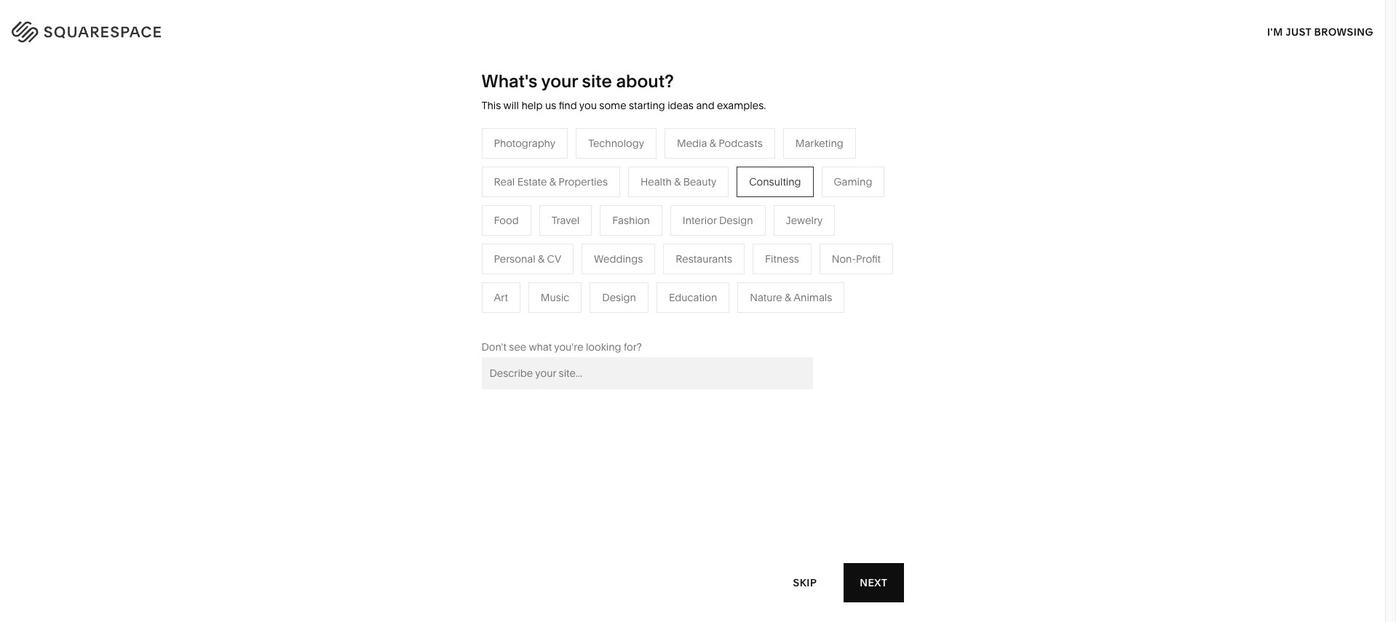 Task type: describe. For each thing, give the bounding box(es) containing it.
media inside radio
[[677, 137, 707, 150]]

Weddings radio
[[582, 244, 655, 274]]

skip
[[793, 576, 817, 589]]

health & beauty
[[641, 175, 717, 188]]

weddings link
[[527, 290, 590, 303]]

jewelry
[[786, 214, 823, 227]]

some
[[599, 99, 627, 112]]

marketing
[[796, 137, 844, 150]]

for?
[[624, 341, 642, 354]]

& inside option
[[674, 175, 681, 188]]

restaurants inside option
[[676, 252, 732, 266]]

restaurants link
[[527, 224, 598, 237]]

skip button
[[777, 563, 833, 603]]

cv
[[547, 252, 561, 266]]

Jewelry radio
[[774, 205, 835, 236]]

Consulting radio
[[737, 167, 814, 197]]

beauty
[[683, 175, 717, 188]]

Fashion radio
[[600, 205, 662, 236]]

site
[[582, 71, 612, 92]]

Nature & Animals radio
[[738, 282, 845, 313]]

events
[[527, 268, 559, 281]]

estate inside option
[[517, 175, 547, 188]]

help
[[522, 99, 543, 112]]

1 vertical spatial real estate & properties
[[527, 311, 641, 325]]

squarespace logo image
[[29, 17, 191, 41]]

0 vertical spatial nature & animals
[[681, 224, 763, 237]]

community & non-profits link
[[373, 268, 509, 281]]

0 horizontal spatial fitness
[[681, 246, 715, 259]]

Don't see what you're looking for? field
[[482, 357, 813, 389]]

animals inside radio
[[794, 291, 832, 304]]

music
[[541, 291, 570, 304]]

you're
[[554, 341, 584, 354]]

you
[[579, 99, 597, 112]]

fashion
[[612, 214, 650, 227]]

properties inside option
[[559, 175, 608, 188]]

log
[[1333, 23, 1354, 36]]

weddings inside option
[[594, 252, 643, 266]]

and
[[696, 99, 715, 112]]

in
[[1357, 23, 1367, 36]]

Education radio
[[657, 282, 730, 313]]

real estate & properties link
[[527, 311, 655, 325]]

1 vertical spatial weddings
[[527, 290, 576, 303]]

us
[[545, 99, 556, 112]]

browsing
[[1315, 25, 1374, 38]]

next
[[860, 576, 888, 589]]

decor
[[721, 202, 751, 215]]

log             in link
[[1333, 23, 1367, 36]]

1 vertical spatial real
[[527, 311, 548, 325]]

fitness inside option
[[765, 252, 799, 266]]

Marketing radio
[[783, 128, 856, 159]]

0 horizontal spatial podcasts
[[569, 246, 613, 259]]

Fitness radio
[[753, 244, 812, 274]]

1 vertical spatial properties
[[592, 311, 641, 325]]

see
[[509, 341, 527, 354]]

0 horizontal spatial restaurants
[[527, 224, 584, 237]]

Travel radio
[[539, 205, 592, 236]]

ideas
[[668, 99, 694, 112]]

media & podcasts inside radio
[[677, 137, 763, 150]]

Restaurants radio
[[663, 244, 745, 274]]

i'm just browsing
[[1267, 25, 1374, 38]]

Health & Beauty radio
[[628, 167, 729, 197]]

Personal & CV radio
[[482, 244, 574, 274]]

media & podcasts link
[[527, 246, 627, 259]]

community & non-profits
[[373, 268, 495, 281]]

what's
[[482, 71, 538, 92]]

1 vertical spatial media
[[527, 246, 557, 259]]

food
[[494, 214, 519, 227]]

design inside radio
[[602, 291, 636, 304]]

nature & animals inside radio
[[750, 291, 832, 304]]



Task type: locate. For each thing, give the bounding box(es) containing it.
events link
[[527, 268, 573, 281]]

health
[[641, 175, 672, 188]]

nature & animals
[[681, 224, 763, 237], [750, 291, 832, 304]]

profits
[[465, 268, 495, 281]]

Photography radio
[[482, 128, 568, 159]]

find
[[559, 99, 577, 112]]

media up beauty
[[677, 137, 707, 150]]

media & podcasts down restaurants "link" at the left top of page
[[527, 246, 613, 259]]

profit
[[856, 252, 881, 266]]

Technology radio
[[576, 128, 657, 159]]

media up events
[[527, 246, 557, 259]]

podcasts down examples.
[[719, 137, 763, 150]]

podcasts
[[719, 137, 763, 150], [569, 246, 613, 259]]

properties up the travel radio
[[559, 175, 608, 188]]

starting
[[629, 99, 665, 112]]

real estate & properties
[[494, 175, 608, 188], [527, 311, 641, 325]]

nature & animals down home & decor link
[[681, 224, 763, 237]]

home
[[681, 202, 710, 215]]

0 vertical spatial podcasts
[[719, 137, 763, 150]]

don't
[[482, 341, 507, 354]]

&
[[710, 137, 716, 150], [549, 175, 556, 188], [674, 175, 681, 188], [712, 202, 719, 215], [715, 224, 722, 237], [559, 246, 566, 259], [538, 252, 545, 266], [432, 268, 438, 281], [785, 291, 792, 304], [582, 311, 589, 325]]

travel inside radio
[[552, 214, 580, 227]]

1 horizontal spatial real
[[527, 311, 548, 325]]

squarespace logo link
[[29, 17, 297, 41]]

Gaming radio
[[822, 167, 885, 197]]

Design radio
[[590, 282, 649, 313]]

log             in
[[1333, 23, 1367, 36]]

non-profit
[[832, 252, 881, 266]]

restaurants down nature & animals link
[[676, 252, 732, 266]]

1 horizontal spatial restaurants
[[676, 252, 732, 266]]

0 horizontal spatial real
[[494, 175, 515, 188]]

1 vertical spatial media & podcasts
[[527, 246, 613, 259]]

real inside option
[[494, 175, 515, 188]]

personal & cv
[[494, 252, 561, 266]]

0 vertical spatial restaurants
[[527, 224, 584, 237]]

0 horizontal spatial weddings
[[527, 290, 576, 303]]

degraw image
[[497, 498, 888, 622]]

travel down "real estate & properties" option at the top left
[[527, 202, 555, 215]]

home & decor
[[681, 202, 751, 215]]

0 vertical spatial animals
[[724, 224, 763, 237]]

1 vertical spatial restaurants
[[676, 252, 732, 266]]

animals
[[724, 224, 763, 237], [794, 291, 832, 304]]

weddings
[[594, 252, 643, 266], [527, 290, 576, 303]]

properties
[[559, 175, 608, 188], [592, 311, 641, 325]]

0 vertical spatial media
[[677, 137, 707, 150]]

estate
[[517, 175, 547, 188], [550, 311, 580, 325]]

1 horizontal spatial fitness
[[765, 252, 799, 266]]

0 horizontal spatial design
[[602, 291, 636, 304]]

nature inside radio
[[750, 291, 782, 304]]

don't see what you're looking for?
[[482, 341, 642, 354]]

podcasts inside radio
[[719, 137, 763, 150]]

real estate & properties up you're
[[527, 311, 641, 325]]

real estate & properties inside option
[[494, 175, 608, 188]]

0 vertical spatial real estate & properties
[[494, 175, 608, 188]]

1 horizontal spatial animals
[[794, 291, 832, 304]]

media & podcasts down and
[[677, 137, 763, 150]]

about?
[[616, 71, 674, 92]]

looking
[[586, 341, 621, 354]]

interior design
[[683, 214, 753, 227]]

fitness
[[681, 246, 715, 259], [765, 252, 799, 266]]

personal
[[494, 252, 536, 266]]

& inside radio
[[538, 252, 545, 266]]

animals down 'fitness' option
[[794, 291, 832, 304]]

nature & animals link
[[681, 224, 777, 237]]

animals down decor
[[724, 224, 763, 237]]

Interior Design radio
[[670, 205, 766, 236]]

0 horizontal spatial nature
[[681, 224, 713, 237]]

fitness up nature & animals radio
[[765, 252, 799, 266]]

0 vertical spatial media & podcasts
[[677, 137, 763, 150]]

Art radio
[[482, 282, 520, 313]]

non- right community
[[441, 268, 465, 281]]

1 horizontal spatial estate
[[550, 311, 580, 325]]

travel up media & podcasts link
[[552, 214, 580, 227]]

1 vertical spatial podcasts
[[569, 246, 613, 259]]

0 vertical spatial weddings
[[594, 252, 643, 266]]

non-
[[832, 252, 856, 266], [441, 268, 465, 281]]

1 vertical spatial design
[[602, 291, 636, 304]]

0 vertical spatial non-
[[832, 252, 856, 266]]

estate up travel link
[[517, 175, 547, 188]]

1 horizontal spatial nature
[[750, 291, 782, 304]]

this
[[482, 99, 501, 112]]

restaurants down travel link
[[527, 224, 584, 237]]

will
[[503, 99, 519, 112]]

real up food
[[494, 175, 515, 188]]

1 horizontal spatial non-
[[832, 252, 856, 266]]

community
[[373, 268, 429, 281]]

weddings down events link
[[527, 290, 576, 303]]

art
[[494, 291, 508, 304]]

real down music
[[527, 311, 548, 325]]

Food radio
[[482, 205, 531, 236]]

restaurants
[[527, 224, 584, 237], [676, 252, 732, 266]]

fitness down interior on the top of the page
[[681, 246, 715, 259]]

Media & Podcasts radio
[[665, 128, 775, 159]]

non- inside option
[[832, 252, 856, 266]]

just
[[1286, 25, 1312, 38]]

0 vertical spatial design
[[719, 214, 753, 227]]

nature down 'fitness' option
[[750, 291, 782, 304]]

0 horizontal spatial media & podcasts
[[527, 246, 613, 259]]

home & decor link
[[681, 202, 765, 215]]

0 horizontal spatial estate
[[517, 175, 547, 188]]

i'm
[[1267, 25, 1283, 38]]

what's your site about? this will help us find you some starting ideas and examples.
[[482, 71, 766, 112]]

media & podcasts
[[677, 137, 763, 150], [527, 246, 613, 259]]

1 horizontal spatial media
[[677, 137, 707, 150]]

0 horizontal spatial animals
[[724, 224, 763, 237]]

1 vertical spatial nature
[[750, 291, 782, 304]]

1 horizontal spatial design
[[719, 214, 753, 227]]

nature
[[681, 224, 713, 237], [750, 291, 782, 304]]

1 vertical spatial estate
[[550, 311, 580, 325]]

fitness link
[[681, 246, 729, 259]]

Music radio
[[528, 282, 582, 313]]

non- down "jewelry" radio
[[832, 252, 856, 266]]

media
[[677, 137, 707, 150], [527, 246, 557, 259]]

nature & animals down 'fitness' option
[[750, 291, 832, 304]]

1 horizontal spatial weddings
[[594, 252, 643, 266]]

properties up looking
[[592, 311, 641, 325]]

design inside option
[[719, 214, 753, 227]]

0 vertical spatial estate
[[517, 175, 547, 188]]

photography
[[494, 137, 556, 150]]

podcasts down restaurants "link" at the left top of page
[[569, 246, 613, 259]]

what
[[529, 341, 552, 354]]

real estate & properties up travel link
[[494, 175, 608, 188]]

1 vertical spatial non-
[[441, 268, 465, 281]]

estate down music
[[550, 311, 580, 325]]

1 vertical spatial nature & animals
[[750, 291, 832, 304]]

0 vertical spatial properties
[[559, 175, 608, 188]]

0 horizontal spatial media
[[527, 246, 557, 259]]

gaming
[[834, 175, 872, 188]]

Real Estate & Properties radio
[[482, 167, 620, 197]]

weddings up design radio
[[594, 252, 643, 266]]

travel link
[[527, 202, 570, 215]]

0 horizontal spatial non-
[[441, 268, 465, 281]]

consulting
[[749, 175, 801, 188]]

Non-Profit radio
[[820, 244, 893, 274]]

interior
[[683, 214, 717, 227]]

real
[[494, 175, 515, 188], [527, 311, 548, 325]]

examples.
[[717, 99, 766, 112]]

0 vertical spatial nature
[[681, 224, 713, 237]]

education
[[669, 291, 717, 304]]

0 vertical spatial real
[[494, 175, 515, 188]]

i'm just browsing link
[[1267, 12, 1374, 52]]

next button
[[844, 563, 904, 603]]

nature down the home
[[681, 224, 713, 237]]

1 horizontal spatial media & podcasts
[[677, 137, 763, 150]]

1 vertical spatial animals
[[794, 291, 832, 304]]

travel
[[527, 202, 555, 215], [552, 214, 580, 227]]

design
[[719, 214, 753, 227], [602, 291, 636, 304]]

1 horizontal spatial podcasts
[[719, 137, 763, 150]]

& inside option
[[549, 175, 556, 188]]

technology
[[588, 137, 644, 150]]

your
[[541, 71, 578, 92]]

degraw element
[[497, 498, 888, 622]]



Task type: vqa. For each thing, say whether or not it's contained in the screenshot.
music
yes



